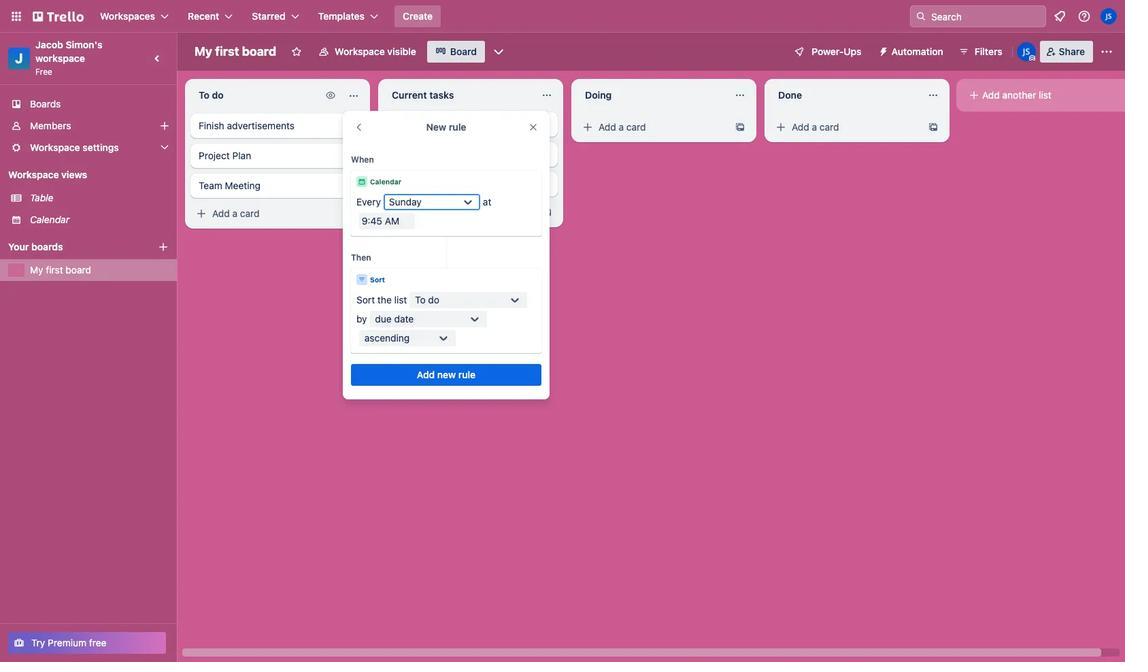 Task type: describe. For each thing, give the bounding box(es) containing it.
open information menu image
[[1078, 10, 1092, 23]]

to
[[415, 294, 426, 306]]

sort the list
[[357, 294, 407, 306]]

recent button
[[180, 5, 241, 27]]

power-ups button
[[785, 41, 870, 63]]

0 notifications image
[[1052, 8, 1069, 25]]

create from template… image for to do 'text box''s team meeting link
[[349, 208, 359, 219]]

settings
[[83, 142, 119, 153]]

members
[[30, 120, 71, 131]]

project plan
[[199, 150, 251, 161]]

share
[[1060, 46, 1086, 57]]

do
[[428, 294, 440, 306]]

finish for finish advertisements link associated with 'current tasks' text field
[[392, 118, 418, 130]]

1 horizontal spatial calendar
[[370, 178, 402, 186]]

rule inside button
[[459, 369, 476, 380]]

team meeting for to do 'text box'
[[199, 180, 261, 191]]

workspaces button
[[92, 5, 177, 27]]

Done text field
[[771, 84, 920, 106]]

templates button
[[310, 5, 387, 27]]

a right sunday
[[426, 206, 431, 218]]

card down plan
[[240, 208, 260, 219]]

create
[[403, 10, 433, 22]]

Search field
[[927, 6, 1046, 27]]

0 horizontal spatial calendar
[[30, 214, 69, 225]]

Current tasks text field
[[384, 84, 534, 106]]

sunday
[[389, 196, 422, 208]]

automation button
[[873, 41, 952, 63]]

show menu image
[[1101, 45, 1114, 59]]

try premium free
[[31, 637, 107, 649]]

0 vertical spatial jacob simon (jacobsimon16) image
[[1101, 8, 1118, 25]]

boards
[[30, 98, 61, 110]]

views
[[61, 169, 87, 180]]

team for to do 'text box''s team meeting link
[[199, 180, 222, 191]]

0 horizontal spatial my first board
[[30, 264, 91, 276]]

list for sort the list
[[395, 294, 407, 306]]

due date
[[375, 313, 414, 325]]

filters
[[975, 46, 1003, 57]]

new rule
[[426, 121, 467, 133]]

visible
[[388, 46, 416, 57]]

workspace for workspace settings
[[30, 142, 80, 153]]

board link
[[427, 41, 485, 63]]

workspace visible
[[335, 46, 416, 57]]

create from template… image
[[735, 122, 746, 133]]

automation
[[892, 46, 944, 57]]

plan
[[232, 150, 251, 161]]

Doing text field
[[577, 84, 727, 106]]

add a card down plan
[[212, 208, 260, 219]]

team meeting for 'current tasks' text field
[[392, 178, 454, 190]]

a down done text box
[[812, 121, 818, 133]]

power-ups
[[812, 46, 862, 57]]

premium
[[48, 637, 87, 649]]

project plan link
[[191, 144, 365, 168]]

add right sm image
[[406, 206, 423, 218]]

first inside text field
[[215, 44, 239, 59]]

board inside text field
[[242, 44, 276, 59]]

workspace for workspace visible
[[335, 46, 385, 57]]

finish advertisements for to do 'text box' finish advertisements link
[[199, 120, 295, 131]]

sm image
[[388, 206, 402, 219]]

workspace for workspace views
[[8, 169, 59, 180]]

star or unstar board image
[[291, 46, 302, 57]]

add inside button
[[417, 369, 435, 380]]

j link
[[8, 48, 30, 69]]

search image
[[916, 11, 927, 22]]

a down plan
[[232, 208, 238, 219]]

0 vertical spatial rule
[[449, 121, 467, 133]]

date
[[394, 313, 414, 325]]

sm image inside automation button
[[873, 41, 892, 60]]

add down doing text box
[[599, 121, 617, 133]]

1 vertical spatial first
[[46, 264, 63, 276]]

finish advertisements link for 'current tasks' text field
[[384, 112, 558, 137]]

to do
[[415, 294, 440, 306]]

add left another
[[983, 89, 1000, 101]]

add another list link
[[962, 84, 1126, 106]]

starred button
[[244, 5, 307, 27]]

Board name text field
[[188, 41, 283, 63]]

card down done text box
[[820, 121, 840, 133]]

free
[[35, 67, 52, 77]]

jacob simon's workspace link
[[35, 39, 105, 64]]

back to home image
[[33, 5, 84, 27]]

add down done text box
[[792, 121, 810, 133]]

board
[[450, 46, 477, 57]]

new
[[426, 121, 447, 133]]

add a card down done text box
[[792, 121, 840, 133]]



Task type: locate. For each thing, give the bounding box(es) containing it.
create button
[[395, 5, 441, 27]]

2 horizontal spatial create from template… image
[[928, 122, 939, 133]]

0 horizontal spatial meeting
[[225, 180, 261, 191]]

jacob simon (jacobsimon16) image
[[1101, 8, 1118, 25], [1017, 42, 1036, 61]]

board down starred
[[242, 44, 276, 59]]

0 horizontal spatial my
[[30, 264, 43, 276]]

0 horizontal spatial finish advertisements link
[[191, 114, 365, 138]]

team meeting up sunday
[[392, 178, 454, 190]]

sort up sort the list
[[370, 276, 385, 284]]

workspace down the members
[[30, 142, 80, 153]]

1 vertical spatial board
[[66, 264, 91, 276]]

finish for to do 'text box' finish advertisements link
[[199, 120, 224, 131]]

board down 'your boards with 1 items' element
[[66, 264, 91, 276]]

finish left new
[[392, 118, 418, 130]]

simon's
[[66, 39, 103, 50]]

my first board down "recent" dropdown button
[[195, 44, 276, 59]]

workspace
[[35, 52, 85, 64]]

0 vertical spatial workspace
[[335, 46, 385, 57]]

0 horizontal spatial finish
[[199, 120, 224, 131]]

boards link
[[0, 93, 177, 115]]

sort for sort the list
[[357, 294, 375, 306]]

finish advertisements for finish advertisements link associated with 'current tasks' text field
[[392, 118, 488, 130]]

jacob
[[35, 39, 63, 50]]

card down doing text box
[[627, 121, 646, 133]]

team meeting down project plan
[[199, 180, 261, 191]]

0 vertical spatial sort
[[370, 276, 385, 284]]

create from template… image
[[928, 122, 939, 133], [542, 207, 553, 218], [349, 208, 359, 219]]

add a card down doing text box
[[599, 121, 646, 133]]

advertisements
[[420, 118, 488, 130], [227, 120, 295, 131]]

my first board down 'your boards with 1 items' element
[[30, 264, 91, 276]]

add down project plan
[[212, 208, 230, 219]]

finish
[[392, 118, 418, 130], [199, 120, 224, 131]]

when
[[351, 155, 374, 165]]

0 horizontal spatial jacob simon (jacobsimon16) image
[[1017, 42, 1036, 61]]

filters button
[[955, 41, 1007, 63]]

0 horizontal spatial first
[[46, 264, 63, 276]]

finish advertisements link up project plan link
[[191, 114, 365, 138]]

0 horizontal spatial advertisements
[[227, 120, 295, 131]]

team meeting link down new rule
[[384, 172, 558, 197]]

add new rule
[[417, 369, 476, 380]]

1 horizontal spatial team meeting link
[[384, 172, 558, 197]]

0 horizontal spatial team
[[199, 180, 222, 191]]

sort for sort
[[370, 276, 385, 284]]

try
[[31, 637, 45, 649]]

meeting for to do 'text box''s team meeting link
[[225, 180, 261, 191]]

add a card
[[599, 121, 646, 133], [792, 121, 840, 133], [406, 206, 453, 218], [212, 208, 260, 219]]

team meeting
[[392, 178, 454, 190], [199, 180, 261, 191]]

then
[[351, 253, 371, 263]]

team meeting link down project plan link
[[191, 174, 365, 198]]

members link
[[0, 115, 177, 137]]

add a card right sm image
[[406, 206, 453, 218]]

0 vertical spatial list
[[1039, 89, 1052, 101]]

1 horizontal spatial list
[[1039, 89, 1052, 101]]

0 horizontal spatial list
[[395, 294, 407, 306]]

team meeting link for to do 'text box'
[[191, 174, 365, 198]]

your boards
[[8, 241, 63, 253]]

team
[[392, 178, 416, 190], [199, 180, 222, 191]]

1 horizontal spatial finish advertisements
[[392, 118, 488, 130]]

workspace up table
[[8, 169, 59, 180]]

free
[[89, 637, 107, 649]]

add a card link
[[577, 118, 730, 137], [771, 118, 923, 137], [384, 203, 536, 222], [191, 204, 343, 223]]

0 vertical spatial board
[[242, 44, 276, 59]]

my first board
[[195, 44, 276, 59], [30, 264, 91, 276]]

list right another
[[1039, 89, 1052, 101]]

sort left the
[[357, 294, 375, 306]]

1 horizontal spatial meeting
[[418, 178, 454, 190]]

a down doing text box
[[619, 121, 624, 133]]

workspace visible button
[[310, 41, 425, 63]]

2 vertical spatial workspace
[[8, 169, 59, 180]]

my
[[195, 44, 212, 59], [30, 264, 43, 276]]

a
[[619, 121, 624, 133], [812, 121, 818, 133], [426, 206, 431, 218], [232, 208, 238, 219]]

0 horizontal spatial team meeting link
[[191, 174, 365, 198]]

advertisements down to do 'text box'
[[227, 120, 295, 131]]

card right sunday
[[434, 206, 453, 218]]

ups
[[844, 46, 862, 57]]

1 vertical spatial my
[[30, 264, 43, 276]]

workspaces
[[100, 10, 155, 22]]

first down "boards"
[[46, 264, 63, 276]]

share button
[[1041, 41, 1094, 63]]

finish advertisements link down 'current tasks' text field
[[384, 112, 558, 137]]

workspace views
[[8, 169, 87, 180]]

sm image inside 'add another list' link
[[968, 88, 982, 102]]

your
[[8, 241, 29, 253]]

rule
[[449, 121, 467, 133], [459, 369, 476, 380]]

this member is an admin of this board. image
[[1030, 55, 1036, 61]]

j
[[15, 50, 23, 66]]

my first board inside text field
[[195, 44, 276, 59]]

workspace settings
[[30, 142, 119, 153]]

finish advertisements link
[[384, 112, 558, 137], [191, 114, 365, 138]]

project
[[199, 150, 230, 161]]

1 horizontal spatial team meeting
[[392, 178, 454, 190]]

workspace navigation collapse icon image
[[148, 49, 167, 68]]

workspace
[[335, 46, 385, 57], [30, 142, 80, 153], [8, 169, 59, 180]]

meeting for team meeting link corresponding to 'current tasks' text field
[[418, 178, 454, 190]]

boards
[[31, 241, 63, 253]]

finish up project
[[199, 120, 224, 131]]

workspace inside dropdown button
[[30, 142, 80, 153]]

1 horizontal spatial board
[[242, 44, 276, 59]]

add left new
[[417, 369, 435, 380]]

recent
[[188, 10, 219, 22]]

starred
[[252, 10, 286, 22]]

1 vertical spatial rule
[[459, 369, 476, 380]]

0 vertical spatial my first board
[[195, 44, 276, 59]]

advertisements for 'current tasks' text field
[[420, 118, 488, 130]]

team for team meeting link corresponding to 'current tasks' text field
[[392, 178, 416, 190]]

list right the
[[395, 294, 407, 306]]

advertisements down 'current tasks' text field
[[420, 118, 488, 130]]

templates
[[318, 10, 365, 22]]

meeting
[[418, 178, 454, 190], [225, 180, 261, 191]]

1 vertical spatial jacob simon (jacobsimon16) image
[[1017, 42, 1036, 61]]

sort
[[370, 276, 385, 284], [357, 294, 375, 306]]

team meeting link for 'current tasks' text field
[[384, 172, 558, 197]]

1 horizontal spatial first
[[215, 44, 239, 59]]

finish advertisements
[[392, 118, 488, 130], [199, 120, 295, 131]]

advertisements for to do 'text box'
[[227, 120, 295, 131]]

your boards with 1 items element
[[8, 239, 137, 255]]

board
[[242, 44, 276, 59], [66, 264, 91, 276]]

my down the your boards
[[30, 264, 43, 276]]

customize views image
[[492, 45, 506, 59]]

1 vertical spatial my first board
[[30, 264, 91, 276]]

1 horizontal spatial jacob simon (jacobsimon16) image
[[1101, 8, 1118, 25]]

1 vertical spatial sort
[[357, 294, 375, 306]]

table
[[30, 192, 53, 204]]

try premium free button
[[8, 632, 166, 654]]

1 horizontal spatial finish
[[392, 118, 418, 130]]

calendar down table
[[30, 214, 69, 225]]

calendar link
[[30, 213, 169, 227]]

0 vertical spatial calendar
[[370, 178, 402, 186]]

jacob simon's workspace free
[[35, 39, 105, 77]]

at
[[483, 196, 492, 208]]

workspace inside "button"
[[335, 46, 385, 57]]

first down "recent" dropdown button
[[215, 44, 239, 59]]

due
[[375, 313, 392, 325]]

1 horizontal spatial finish advertisements link
[[384, 112, 558, 137]]

meeting down plan
[[225, 180, 261, 191]]

finish advertisements link for to do 'text box'
[[191, 114, 365, 138]]

power-
[[812, 46, 844, 57]]

my first board link
[[30, 263, 169, 277]]

my inside text field
[[195, 44, 212, 59]]

card
[[627, 121, 646, 133], [820, 121, 840, 133], [434, 206, 453, 218], [240, 208, 260, 219]]

1 horizontal spatial my
[[195, 44, 212, 59]]

1 horizontal spatial advertisements
[[420, 118, 488, 130]]

add new rule button
[[351, 364, 542, 386]]

None text field
[[359, 213, 415, 229]]

team meeting link
[[384, 172, 558, 197], [191, 174, 365, 198]]

first
[[215, 44, 239, 59], [46, 264, 63, 276]]

calendar
[[370, 178, 402, 186], [30, 214, 69, 225]]

workspace settings button
[[0, 137, 177, 159]]

list for add another list
[[1039, 89, 1052, 101]]

add another list
[[983, 89, 1052, 101]]

primary element
[[0, 0, 1126, 33]]

another
[[1003, 89, 1037, 101]]

1 vertical spatial calendar
[[30, 214, 69, 225]]

calendar up every
[[370, 178, 402, 186]]

new
[[438, 369, 456, 380]]

table link
[[30, 191, 169, 205]]

add board image
[[158, 242, 169, 253]]

1 vertical spatial list
[[395, 294, 407, 306]]

meeting up sunday
[[418, 178, 454, 190]]

1 horizontal spatial my first board
[[195, 44, 276, 59]]

0 vertical spatial first
[[215, 44, 239, 59]]

0 vertical spatial my
[[195, 44, 212, 59]]

team down project
[[199, 180, 222, 191]]

finish advertisements up plan
[[199, 120, 295, 131]]

by
[[357, 313, 367, 325]]

1 vertical spatial workspace
[[30, 142, 80, 153]]

1 horizontal spatial team
[[392, 178, 416, 190]]

my down 'recent'
[[195, 44, 212, 59]]

create from template… image for team meeting link corresponding to 'current tasks' text field
[[542, 207, 553, 218]]

every
[[357, 196, 381, 208]]

1 horizontal spatial create from template… image
[[542, 207, 553, 218]]

0 horizontal spatial create from template… image
[[349, 208, 359, 219]]

finish advertisements down 'current tasks' text field
[[392, 118, 488, 130]]

jacob simon (jacobsimon16) image right open information menu image
[[1101, 8, 1118, 25]]

jacob simon (jacobsimon16) image right filters
[[1017, 42, 1036, 61]]

0 horizontal spatial finish advertisements
[[199, 120, 295, 131]]

To do text field
[[191, 84, 319, 106]]

workspace down templates popup button
[[335, 46, 385, 57]]

0 horizontal spatial board
[[66, 264, 91, 276]]

ascending
[[365, 332, 410, 344]]

team up sunday
[[392, 178, 416, 190]]

sm image
[[873, 41, 892, 60], [324, 88, 338, 102], [968, 88, 982, 102], [581, 120, 595, 134], [775, 120, 788, 134], [195, 207, 208, 221]]

the
[[378, 294, 392, 306]]

0 horizontal spatial team meeting
[[199, 180, 261, 191]]



Task type: vqa. For each thing, say whether or not it's contained in the screenshot.
good
no



